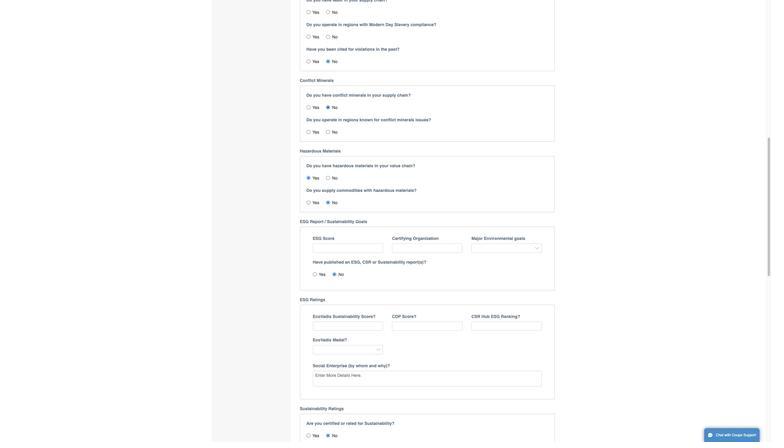 Task type: vqa. For each thing, say whether or not it's contained in the screenshot.
the Corruption
no



Task type: locate. For each thing, give the bounding box(es) containing it.
conflict right known
[[381, 118, 396, 123]]

0 vertical spatial for
[[348, 47, 354, 52]]

chat with coupa support
[[716, 434, 756, 438]]

0 horizontal spatial ratings
[[310, 298, 325, 303]]

goals
[[356, 220, 367, 225]]

ecovadis left medal? at left bottom
[[313, 338, 331, 343]]

1 vertical spatial your
[[379, 164, 389, 169]]

1 vertical spatial ratings
[[328, 407, 344, 412]]

minerals up known
[[349, 93, 366, 98]]

yes for have published an esg, csr or sustainability report(s)?
[[319, 273, 326, 277]]

have you been cited for violations in the past?
[[306, 47, 400, 52]]

you for do you operate in regions with modern day slavery compliance?
[[313, 22, 321, 27]]

chain?
[[397, 93, 411, 98], [402, 164, 415, 169]]

1 vertical spatial minerals
[[397, 118, 414, 123]]

cdp score?
[[392, 315, 416, 319]]

in up "do you operate in regions known for conflict minerals issues?"
[[367, 93, 371, 98]]

past?
[[388, 47, 400, 52]]

major
[[472, 237, 483, 241]]

0 horizontal spatial csr
[[362, 260, 371, 265]]

0 horizontal spatial minerals
[[349, 93, 366, 98]]

have
[[306, 47, 317, 52], [313, 260, 323, 265]]

csr
[[362, 260, 371, 265], [472, 315, 480, 319]]

Certifying Organization text field
[[392, 244, 462, 253]]

0 horizontal spatial hazardous
[[333, 164, 354, 169]]

the
[[381, 47, 387, 52]]

0 vertical spatial regions
[[343, 22, 358, 27]]

for
[[348, 47, 354, 52], [374, 118, 380, 123], [358, 422, 363, 427]]

you for do you operate in regions known for conflict minerals issues?
[[313, 118, 321, 123]]

ratings for sustainability ratings
[[328, 407, 344, 412]]

None radio
[[306, 10, 310, 14], [326, 10, 330, 14], [306, 60, 310, 64], [313, 273, 317, 277], [332, 273, 336, 277], [306, 10, 310, 14], [326, 10, 330, 14], [306, 60, 310, 64], [313, 273, 317, 277], [332, 273, 336, 277]]

ecovadis down esg ratings
[[313, 315, 331, 319]]

3 do from the top
[[306, 118, 312, 123]]

ecovadis
[[313, 315, 331, 319], [313, 338, 331, 343]]

1 vertical spatial csr
[[472, 315, 480, 319]]

esg for esg report / sustainability goals
[[300, 220, 309, 225]]

with
[[360, 22, 368, 27], [364, 188, 372, 193], [724, 434, 731, 438]]

support
[[744, 434, 756, 438]]

1 have from the top
[[322, 93, 331, 98]]

0 vertical spatial have
[[306, 47, 317, 52]]

commodities
[[337, 188, 363, 193]]

have down materials
[[322, 164, 331, 169]]

have for have you been cited for violations in the past?
[[306, 47, 317, 52]]

your left value
[[379, 164, 389, 169]]

2 vertical spatial with
[[724, 434, 731, 438]]

certifying
[[392, 237, 412, 241]]

major environmental goals
[[472, 237, 525, 241]]

do you have conflict minerals in your supply chain?
[[306, 93, 411, 98]]

hub
[[482, 315, 490, 319]]

hazardous materials
[[300, 149, 341, 154]]

score?
[[361, 315, 375, 319], [402, 315, 416, 319]]

or left rated
[[341, 422, 345, 427]]

yes for do you operate in regions with modern day slavery compliance?
[[312, 35, 319, 39]]

your up "do you operate in regions known for conflict minerals issues?"
[[372, 93, 381, 98]]

why)?
[[378, 364, 390, 369]]

0 vertical spatial conflict
[[333, 93, 348, 98]]

yes for have you been cited for violations in the past?
[[312, 59, 319, 64]]

have published an esg, csr or sustainability report(s)?
[[313, 260, 426, 265]]

conflict
[[333, 93, 348, 98], [381, 118, 396, 123]]

1 horizontal spatial or
[[372, 260, 377, 265]]

1 vertical spatial or
[[341, 422, 345, 427]]

sustainability ratings
[[300, 407, 344, 412]]

0 vertical spatial ecovadis
[[313, 315, 331, 319]]

hazardous left materials?
[[373, 188, 394, 193]]

coupa
[[732, 434, 743, 438]]

4 do from the top
[[306, 164, 312, 169]]

day
[[386, 22, 393, 27]]

conflict minerals
[[300, 78, 334, 83]]

0 vertical spatial your
[[372, 93, 381, 98]]

have left published
[[313, 260, 323, 265]]

2 have from the top
[[322, 164, 331, 169]]

0 vertical spatial operate
[[322, 22, 337, 27]]

regions up the have you been cited for violations in the past?
[[343, 22, 358, 27]]

with left modern
[[360, 22, 368, 27]]

yes for do you have conflict minerals in your supply chain?
[[312, 105, 319, 110]]

hazardous down materials
[[333, 164, 354, 169]]

with right commodities
[[364, 188, 372, 193]]

materials?
[[396, 188, 417, 193]]

no for day
[[332, 35, 338, 39]]

score
[[323, 237, 335, 241]]

yes for do you operate in regions known for conflict minerals issues?
[[312, 130, 319, 135]]

conflict down minerals
[[333, 93, 348, 98]]

csr left hub
[[472, 315, 480, 319]]

are
[[306, 422, 313, 427]]

you
[[313, 22, 321, 27], [318, 47, 325, 52], [313, 93, 321, 98], [313, 118, 321, 123], [313, 164, 321, 169], [313, 188, 321, 193], [315, 422, 322, 427]]

yes for do you supply commodities with hazardous materials?
[[312, 201, 319, 206]]

for right cited
[[348, 47, 354, 52]]

have down minerals
[[322, 93, 331, 98]]

published
[[324, 260, 344, 265]]

in
[[338, 22, 342, 27], [376, 47, 380, 52], [367, 93, 371, 98], [338, 118, 342, 123], [375, 164, 378, 169]]

regions
[[343, 22, 358, 27], [343, 118, 358, 123]]

you for do you supply commodities with hazardous materials?
[[313, 188, 321, 193]]

no
[[332, 10, 338, 15], [332, 35, 338, 39], [332, 59, 338, 64], [332, 105, 338, 110], [332, 130, 338, 135], [332, 176, 338, 181], [332, 201, 338, 206], [339, 273, 344, 277], [332, 434, 338, 439]]

0 vertical spatial with
[[360, 22, 368, 27]]

chain? for do you have hazardous materials in your value chain?
[[402, 164, 415, 169]]

sustainability left report(s)?
[[378, 260, 405, 265]]

0 vertical spatial hazardous
[[333, 164, 354, 169]]

yes
[[312, 10, 319, 15], [312, 35, 319, 39], [312, 59, 319, 64], [312, 105, 319, 110], [312, 130, 319, 135], [312, 176, 319, 181], [312, 201, 319, 206], [319, 273, 326, 277], [312, 434, 319, 439]]

2 horizontal spatial for
[[374, 118, 380, 123]]

sustainability
[[327, 220, 354, 225], [378, 260, 405, 265], [333, 315, 360, 319], [300, 407, 327, 412]]

goals
[[514, 237, 525, 241]]

1 vertical spatial supply
[[322, 188, 335, 193]]

no for supply
[[332, 105, 338, 110]]

your
[[372, 93, 381, 98], [379, 164, 389, 169]]

2 ecovadis from the top
[[313, 338, 331, 343]]

1 vertical spatial chain?
[[402, 164, 415, 169]]

conflict
[[300, 78, 315, 83]]

slavery
[[394, 22, 409, 27]]

2 vertical spatial for
[[358, 422, 363, 427]]

score? right cdp
[[402, 315, 416, 319]]

1 vertical spatial have
[[322, 164, 331, 169]]

no for conflict
[[332, 130, 338, 135]]

0 horizontal spatial score?
[[361, 315, 375, 319]]

ecovadis for ecovadis sustainability score?
[[313, 315, 331, 319]]

2 operate from the top
[[322, 118, 337, 123]]

have
[[322, 93, 331, 98], [322, 164, 331, 169]]

1 horizontal spatial for
[[358, 422, 363, 427]]

2 regions from the top
[[343, 118, 358, 123]]

1 score? from the left
[[361, 315, 375, 319]]

1 operate from the top
[[322, 22, 337, 27]]

1 vertical spatial have
[[313, 260, 323, 265]]

1 vertical spatial for
[[374, 118, 380, 123]]

or right the esg,
[[372, 260, 377, 265]]

or
[[372, 260, 377, 265], [341, 422, 345, 427]]

sustainability?
[[364, 422, 394, 427]]

for right known
[[374, 118, 380, 123]]

1 vertical spatial regions
[[343, 118, 358, 123]]

score? up ecovadis sustainability score? text field
[[361, 315, 375, 319]]

minerals
[[349, 93, 366, 98], [397, 118, 414, 123]]

chat with coupa support button
[[704, 429, 760, 443]]

cdp
[[392, 315, 401, 319]]

sustainability up ecovadis sustainability score? text field
[[333, 315, 360, 319]]

have for hazardous
[[322, 164, 331, 169]]

csr right the esg,
[[362, 260, 371, 265]]

do
[[306, 22, 312, 27], [306, 93, 312, 98], [306, 118, 312, 123], [306, 164, 312, 169], [306, 188, 312, 193]]

esg
[[300, 220, 309, 225], [313, 237, 322, 241], [300, 298, 309, 303], [491, 315, 500, 319]]

1 horizontal spatial supply
[[383, 93, 396, 98]]

have left the been
[[306, 47, 317, 52]]

1 horizontal spatial csr
[[472, 315, 480, 319]]

0 vertical spatial chain?
[[397, 93, 411, 98]]

EcoVadis Sustainability Score? text field
[[313, 322, 383, 331]]

regions for known
[[343, 118, 358, 123]]

materials
[[323, 149, 341, 154]]

ratings for esg ratings
[[310, 298, 325, 303]]

materials
[[355, 164, 373, 169]]

certified
[[323, 422, 340, 427]]

regions left known
[[343, 118, 358, 123]]

esg,
[[351, 260, 361, 265]]

0 vertical spatial ratings
[[310, 298, 325, 303]]

esg for esg ratings
[[300, 298, 309, 303]]

1 horizontal spatial score?
[[402, 315, 416, 319]]

in up cited
[[338, 22, 342, 27]]

modern
[[369, 22, 384, 27]]

do for do you have hazardous materials in your value chain?
[[306, 164, 312, 169]]

operate
[[322, 22, 337, 27], [322, 118, 337, 123]]

1 regions from the top
[[343, 22, 358, 27]]

no for the
[[332, 59, 338, 64]]

1 horizontal spatial minerals
[[397, 118, 414, 123]]

ratings
[[310, 298, 325, 303], [328, 407, 344, 412]]

0 horizontal spatial supply
[[322, 188, 335, 193]]

supply
[[383, 93, 396, 98], [322, 188, 335, 193]]

0 vertical spatial have
[[322, 93, 331, 98]]

environmental
[[484, 237, 513, 241]]

None radio
[[306, 35, 310, 39], [326, 35, 330, 39], [326, 60, 330, 64], [306, 106, 310, 110], [326, 106, 330, 110], [306, 130, 310, 134], [326, 130, 330, 134], [306, 176, 310, 180], [326, 176, 330, 180], [306, 201, 310, 205], [326, 201, 330, 205], [306, 434, 310, 438], [326, 434, 330, 438], [306, 35, 310, 39], [326, 35, 330, 39], [326, 60, 330, 64], [306, 106, 310, 110], [326, 106, 330, 110], [306, 130, 310, 134], [326, 130, 330, 134], [306, 176, 310, 180], [326, 176, 330, 180], [306, 201, 310, 205], [326, 201, 330, 205], [306, 434, 310, 438], [326, 434, 330, 438]]

1 vertical spatial hazardous
[[373, 188, 394, 193]]

ecovadis for ecovadis medal?
[[313, 338, 331, 343]]

1 vertical spatial operate
[[322, 118, 337, 123]]

esg score
[[313, 237, 335, 241]]

1 horizontal spatial hazardous
[[373, 188, 394, 193]]

sustainability right /
[[327, 220, 354, 225]]

operate for do you operate in regions with modern day slavery compliance?
[[322, 22, 337, 27]]

in right materials
[[375, 164, 378, 169]]

1 ecovadis from the top
[[313, 315, 331, 319]]

report
[[310, 220, 323, 225]]

esg for esg score
[[313, 237, 322, 241]]

1 do from the top
[[306, 22, 312, 27]]

your for supply
[[372, 93, 381, 98]]

for right rated
[[358, 422, 363, 427]]

2 do from the top
[[306, 93, 312, 98]]

hazardous
[[333, 164, 354, 169], [373, 188, 394, 193]]

5 do from the top
[[306, 188, 312, 193]]

medal?
[[333, 338, 347, 343]]

1 horizontal spatial ratings
[[328, 407, 344, 412]]

1 vertical spatial ecovadis
[[313, 338, 331, 343]]

do you operate in regions with modern day slavery compliance?
[[306, 22, 436, 27]]

with right the chat
[[724, 434, 731, 438]]

minerals left issues?
[[397, 118, 414, 123]]

been
[[326, 47, 336, 52]]

1 vertical spatial conflict
[[381, 118, 396, 123]]

and
[[369, 364, 377, 369]]



Task type: describe. For each thing, give the bounding box(es) containing it.
0 horizontal spatial conflict
[[333, 93, 348, 98]]

organization
[[413, 237, 439, 241]]

(by
[[348, 364, 355, 369]]

csr hub esg ranking?
[[472, 315, 520, 319]]

2 score? from the left
[[402, 315, 416, 319]]

0 vertical spatial supply
[[383, 93, 396, 98]]

do for do you operate in regions with modern day slavery compliance?
[[306, 22, 312, 27]]

1 horizontal spatial conflict
[[381, 118, 396, 123]]

ecovadis medal?
[[313, 338, 347, 343]]

issues?
[[415, 118, 431, 123]]

hazardous
[[300, 149, 321, 154]]

/
[[325, 220, 326, 225]]

do for do you operate in regions known for conflict minerals issues?
[[306, 118, 312, 123]]

have for have published an esg, csr or sustainability report(s)?
[[313, 260, 323, 265]]

an
[[345, 260, 350, 265]]

report(s)?
[[406, 260, 426, 265]]

your for value
[[379, 164, 389, 169]]

known
[[360, 118, 373, 123]]

certifying organization
[[392, 237, 439, 241]]

0 vertical spatial or
[[372, 260, 377, 265]]

yes for are you certified or rated for sustainability?
[[312, 434, 319, 439]]

in left the
[[376, 47, 380, 52]]

0 horizontal spatial or
[[341, 422, 345, 427]]

you for do you have conflict minerals in your supply chain?
[[313, 93, 321, 98]]

0 vertical spatial minerals
[[349, 93, 366, 98]]

no for value
[[332, 176, 338, 181]]

in left known
[[338, 118, 342, 123]]

you for do you have hazardous materials in your value chain?
[[313, 164, 321, 169]]

regions for with
[[343, 22, 358, 27]]

rated
[[346, 422, 357, 427]]

violations
[[355, 47, 375, 52]]

sustainability up are
[[300, 407, 327, 412]]

with inside button
[[724, 434, 731, 438]]

0 vertical spatial csr
[[362, 260, 371, 265]]

ecovadis sustainability score?
[[313, 315, 375, 319]]

do you operate in regions known for conflict minerals issues?
[[306, 118, 431, 123]]

0 horizontal spatial for
[[348, 47, 354, 52]]

Social Enterprise (by whom and why)? text field
[[313, 371, 542, 387]]

are you certified or rated for sustainability?
[[306, 422, 394, 427]]

do you have hazardous materials in your value chain?
[[306, 164, 415, 169]]

esg ratings
[[300, 298, 325, 303]]

you for are you certified or rated for sustainability?
[[315, 422, 322, 427]]

do for do you supply commodities with hazardous materials?
[[306, 188, 312, 193]]

minerals
[[317, 78, 334, 83]]

value
[[390, 164, 401, 169]]

yes for do you have hazardous materials in your value chain?
[[312, 176, 319, 181]]

CDP Score? text field
[[392, 322, 462, 331]]

no for report(s)?
[[339, 273, 344, 277]]

do for do you have conflict minerals in your supply chain?
[[306, 93, 312, 98]]

chat
[[716, 434, 723, 438]]

operate for do you operate in regions known for conflict minerals issues?
[[322, 118, 337, 123]]

do you supply commodities with hazardous materials?
[[306, 188, 417, 193]]

social enterprise (by whom and why)?
[[313, 364, 390, 369]]

chain? for do you have conflict minerals in your supply chain?
[[397, 93, 411, 98]]

ESG Score text field
[[313, 244, 383, 253]]

social
[[313, 364, 325, 369]]

you for have you been cited for violations in the past?
[[318, 47, 325, 52]]

1 vertical spatial with
[[364, 188, 372, 193]]

have for conflict
[[322, 93, 331, 98]]

esg report / sustainability goals
[[300, 220, 367, 225]]

compliance?
[[411, 22, 436, 27]]

whom
[[356, 364, 368, 369]]

CSR Hub ESG Ranking? text field
[[472, 322, 542, 331]]

enterprise
[[326, 364, 347, 369]]

cited
[[337, 47, 347, 52]]

ranking?
[[501, 315, 520, 319]]



